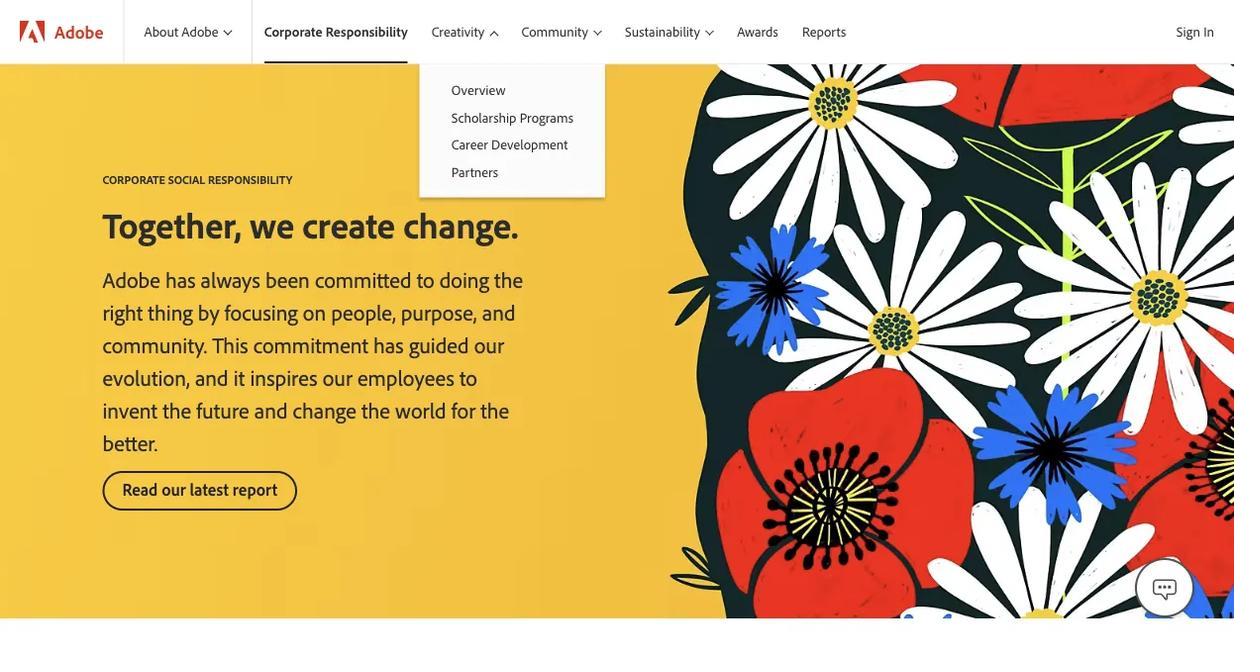 Task type: locate. For each thing, give the bounding box(es) containing it.
career development
[[451, 136, 568, 153]]

the down employees
[[362, 397, 390, 425]]

corporate
[[264, 23, 323, 40], [102, 172, 165, 187]]

the down evolution,
[[163, 397, 191, 425]]

sign
[[1177, 23, 1201, 40]]

and down "inspires"
[[254, 397, 288, 425]]

adobe link
[[0, 0, 123, 63]]

corporate left social
[[102, 172, 165, 187]]

and left it
[[195, 364, 229, 392]]

1 vertical spatial our
[[323, 364, 353, 392]]

0 vertical spatial our
[[474, 331, 504, 359]]

better.
[[102, 429, 158, 457]]

2 vertical spatial our
[[162, 480, 186, 501]]

1 horizontal spatial to
[[460, 364, 477, 392]]

the right doing
[[494, 266, 523, 294]]

and
[[482, 299, 516, 326], [195, 364, 229, 392], [254, 397, 288, 425]]

community
[[522, 23, 588, 40]]

sustainability
[[625, 23, 700, 40]]

adobe inside adobe has always been committed to doing the right thing by focusing on people, purpose, and community. this commitment has guided our evolution, and it inspires our employees to invent the future and change the world for the better.
[[102, 266, 160, 294]]

adobe for adobe has always been committed to doing the right thing by focusing on people, purpose, and community. this commitment has guided our evolution, and it inspires our employees to invent the future and change the world for the better.
[[102, 266, 160, 294]]

adobe right about
[[182, 23, 218, 40]]

corporate social responsibility
[[102, 172, 293, 187]]

invent
[[102, 397, 158, 425]]

career development link
[[420, 131, 605, 158]]

scholarship programs
[[451, 109, 574, 126]]

people,
[[331, 299, 396, 326]]

adobe
[[54, 20, 103, 43], [182, 23, 218, 40], [102, 266, 160, 294]]

in
[[1204, 23, 1215, 40]]

by
[[198, 299, 220, 326]]

2 horizontal spatial and
[[482, 299, 516, 326]]

focusing
[[225, 299, 298, 326]]

awards
[[737, 23, 779, 40]]

1 vertical spatial and
[[195, 364, 229, 392]]

1 horizontal spatial corporate
[[264, 23, 323, 40]]

the
[[494, 266, 523, 294], [163, 397, 191, 425], [362, 397, 390, 425], [481, 397, 509, 425]]

responsibility
[[326, 23, 408, 40]]

programs
[[520, 109, 574, 126]]

our right guided
[[474, 331, 504, 359]]

been
[[266, 266, 310, 294]]

1 vertical spatial has
[[374, 331, 404, 359]]

evolution,
[[102, 364, 190, 392]]

it
[[234, 364, 245, 392]]

0 horizontal spatial our
[[162, 480, 186, 501]]

report
[[233, 480, 278, 501]]

purpose,
[[401, 299, 477, 326]]

has up thing
[[165, 266, 196, 294]]

our up change
[[323, 364, 353, 392]]

0 vertical spatial and
[[482, 299, 516, 326]]

group
[[420, 63, 605, 198]]

adobe left about
[[54, 20, 103, 43]]

together,
[[102, 203, 242, 248]]

1 horizontal spatial and
[[254, 397, 288, 425]]

adobe has always been committed to doing the right thing by focusing on people, purpose, and community. this commitment has guided our evolution, and it inspires our employees to invent the future and change the world for the better.
[[102, 266, 523, 457]]

0 vertical spatial has
[[165, 266, 196, 294]]

2 horizontal spatial our
[[474, 331, 504, 359]]

partners link
[[420, 158, 605, 186]]

employees
[[358, 364, 455, 392]]

0 vertical spatial corporate
[[264, 23, 323, 40]]

corporate responsibility
[[264, 23, 408, 40]]

read our latest report
[[122, 480, 278, 501]]

to
[[417, 266, 435, 294], [460, 364, 477, 392]]

latest
[[190, 480, 229, 501]]

the right for at the left of the page
[[481, 397, 509, 425]]

to up purpose,
[[417, 266, 435, 294]]

read our latest report link
[[102, 472, 297, 511]]

0 horizontal spatial to
[[417, 266, 435, 294]]

our
[[474, 331, 504, 359], [323, 364, 353, 392], [162, 480, 186, 501]]

to up for at the left of the page
[[460, 364, 477, 392]]

responsibility
[[208, 172, 293, 187]]

adobe up right
[[102, 266, 160, 294]]

adobe inside adobe link
[[54, 20, 103, 43]]

corporate left responsibility
[[264, 23, 323, 40]]

0 horizontal spatial corporate
[[102, 172, 165, 187]]

and down doing
[[482, 299, 516, 326]]

thing
[[148, 299, 193, 326]]

1 vertical spatial corporate
[[102, 172, 165, 187]]

community button
[[510, 0, 613, 63]]

commitment
[[253, 331, 369, 359]]

our right read
[[162, 480, 186, 501]]

has
[[165, 266, 196, 294], [374, 331, 404, 359]]

sign in
[[1177, 23, 1215, 40]]

has up employees
[[374, 331, 404, 359]]



Task type: describe. For each thing, give the bounding box(es) containing it.
guided
[[409, 331, 469, 359]]

creativity button
[[420, 0, 510, 63]]

1 vertical spatial to
[[460, 364, 477, 392]]

this
[[212, 331, 248, 359]]

change
[[293, 397, 357, 425]]

world
[[395, 397, 446, 425]]

corporate for corporate social responsibility
[[102, 172, 165, 187]]

awards link
[[725, 0, 791, 63]]

read
[[122, 480, 158, 501]]

development
[[491, 136, 568, 153]]

community.
[[102, 331, 207, 359]]

right
[[102, 299, 143, 326]]

overview link
[[420, 76, 605, 104]]

corporate responsibility link
[[252, 0, 420, 63]]

scholarship
[[451, 109, 517, 126]]

2 vertical spatial and
[[254, 397, 288, 425]]

corporate for corporate responsibility
[[264, 23, 323, 40]]

on
[[303, 299, 326, 326]]

creativity
[[432, 23, 485, 40]]

0 horizontal spatial and
[[195, 364, 229, 392]]

1 horizontal spatial our
[[323, 364, 353, 392]]

about
[[144, 23, 178, 40]]

sustainability button
[[613, 0, 725, 63]]

adobe inside about adobe dropdown button
[[182, 23, 218, 40]]

0 vertical spatial to
[[417, 266, 435, 294]]

scholarship programs link
[[420, 104, 605, 131]]

future
[[196, 397, 249, 425]]

change.
[[403, 203, 519, 248]]

inspires
[[250, 364, 318, 392]]

adobe for adobe
[[54, 20, 103, 43]]

group containing overview
[[420, 63, 605, 198]]

overview
[[451, 81, 506, 99]]

we
[[250, 203, 294, 248]]

reports link
[[791, 0, 858, 63]]

sign in button
[[1173, 15, 1219, 49]]

career
[[451, 136, 488, 153]]

about adobe button
[[124, 0, 251, 63]]

always
[[201, 266, 260, 294]]

doing
[[440, 266, 489, 294]]

0 horizontal spatial has
[[165, 266, 196, 294]]

create
[[303, 203, 395, 248]]

1 horizontal spatial has
[[374, 331, 404, 359]]

about adobe
[[144, 23, 218, 40]]

together, we create change.
[[102, 203, 519, 248]]

for
[[451, 397, 476, 425]]

social
[[168, 172, 205, 187]]

reports
[[802, 23, 846, 40]]

partners
[[451, 163, 499, 181]]

committed
[[315, 266, 412, 294]]



Task type: vqa. For each thing, say whether or not it's contained in the screenshot.
evolution,
yes



